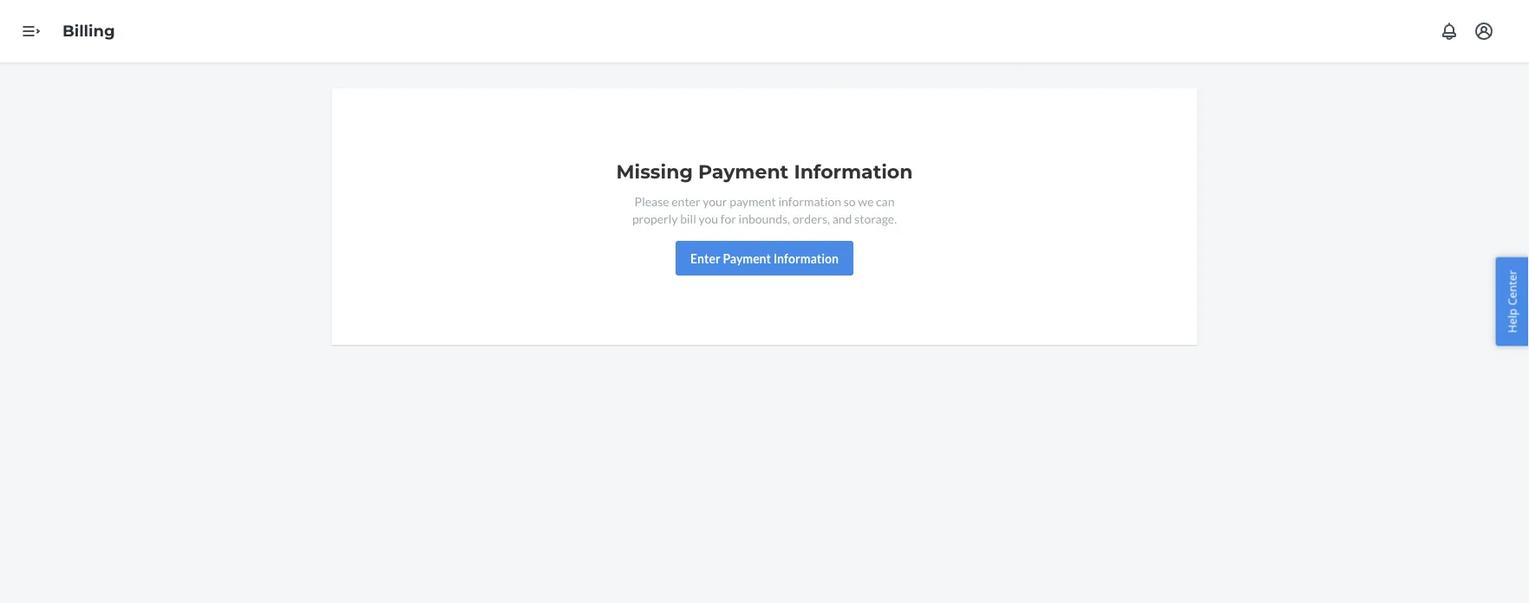 Task type: vqa. For each thing, say whether or not it's contained in the screenshot.
parcel at the right top of page
no



Task type: describe. For each thing, give the bounding box(es) containing it.
your
[[703, 194, 727, 209]]

payment for missing
[[698, 160, 789, 183]]

open notifications image
[[1439, 21, 1460, 42]]

enter
[[691, 251, 721, 266]]

orders,
[[793, 211, 830, 226]]

billing link
[[62, 21, 115, 40]]

information
[[779, 194, 842, 209]]

enter
[[672, 194, 701, 209]]

inbounds,
[[739, 211, 790, 226]]

enter payment information button
[[676, 241, 854, 276]]

storage.
[[855, 211, 897, 226]]

you
[[699, 211, 718, 226]]

so
[[844, 194, 856, 209]]

billing
[[62, 21, 115, 40]]

help center
[[1505, 270, 1520, 333]]

payment for enter
[[723, 251, 771, 266]]

missing
[[616, 160, 693, 183]]

enter payment information
[[691, 251, 839, 266]]

please
[[635, 194, 669, 209]]

open account menu image
[[1474, 21, 1495, 42]]

bill
[[680, 211, 696, 226]]

help center button
[[1496, 257, 1530, 346]]

can
[[876, 194, 895, 209]]



Task type: locate. For each thing, give the bounding box(es) containing it.
information inside enter payment information button
[[774, 251, 839, 266]]

information down orders,
[[774, 251, 839, 266]]

payment
[[730, 194, 776, 209]]

information up so
[[794, 160, 913, 183]]

please enter your payment information so we can properly bill you for inbounds, orders, and storage.
[[632, 194, 897, 226]]

we
[[858, 194, 874, 209]]

properly
[[632, 211, 678, 226]]

payment up payment
[[698, 160, 789, 183]]

center
[[1505, 270, 1520, 306]]

help
[[1505, 309, 1520, 333]]

payment inside button
[[723, 251, 771, 266]]

information for enter payment information
[[774, 251, 839, 266]]

information
[[794, 160, 913, 183], [774, 251, 839, 266]]

open navigation image
[[21, 21, 42, 42]]

1 vertical spatial payment
[[723, 251, 771, 266]]

missing payment information
[[616, 160, 913, 183]]

payment right enter
[[723, 251, 771, 266]]

information for missing payment information
[[794, 160, 913, 183]]

0 vertical spatial payment
[[698, 160, 789, 183]]

for
[[721, 211, 736, 226]]

0 vertical spatial information
[[794, 160, 913, 183]]

and
[[833, 211, 852, 226]]

1 vertical spatial information
[[774, 251, 839, 266]]

payment
[[698, 160, 789, 183], [723, 251, 771, 266]]



